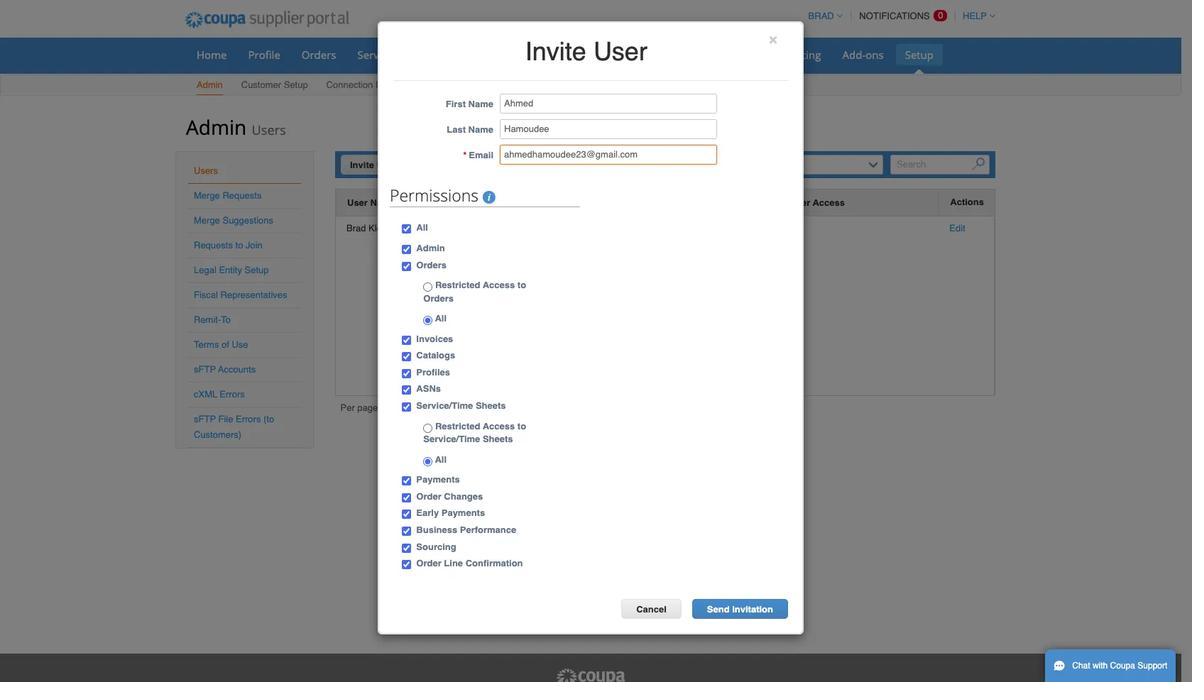 Task type: describe. For each thing, give the bounding box(es) containing it.
2 | from the left
[[416, 404, 418, 415]]

15
[[422, 404, 432, 415]]

requests to join link
[[194, 240, 263, 251]]

0 vertical spatial payments
[[416, 475, 460, 485]]

0 vertical spatial orders
[[302, 48, 336, 62]]

remit-to
[[194, 315, 231, 325]]

service/time sheets link
[[348, 44, 466, 65]]

access for restricted access to orders
[[483, 280, 515, 291]]

* email
[[463, 150, 494, 161]]

merge requests
[[194, 190, 262, 201]]

0 horizontal spatial coupa supplier portal image
[[175, 2, 358, 38]]

1 vertical spatial setup
[[284, 80, 308, 90]]

terms
[[194, 339, 219, 350]]

all for restricted access to service/time sheets
[[433, 454, 447, 465]]

1 horizontal spatial coupa supplier portal image
[[555, 668, 626, 682]]

brad
[[347, 223, 366, 234]]

add-ons
[[843, 48, 884, 62]]

sourcing link
[[769, 44, 831, 65]]

1 vertical spatial business performance
[[416, 525, 516, 535]]

1 vertical spatial sheets
[[476, 401, 506, 411]]

(to
[[263, 414, 274, 425]]

customer for customer setup
[[241, 80, 281, 90]]

business performance link
[[636, 44, 766, 65]]

customers)
[[194, 430, 242, 440]]

restricted access to orders
[[423, 280, 526, 304]]

Last Name text field
[[500, 120, 717, 139]]

per page
[[341, 403, 378, 413]]

sftp file errors (to customers)
[[194, 414, 274, 440]]

remit-
[[194, 315, 221, 325]]

0 vertical spatial service/time sheets
[[358, 48, 457, 62]]

info image
[[483, 191, 496, 204]]

1 vertical spatial catalogs
[[416, 350, 455, 361]]

add-
[[843, 48, 866, 62]]

*
[[463, 150, 467, 161]]

line
[[444, 558, 463, 569]]

1 vertical spatial admin
[[186, 114, 247, 141]]

user name button
[[347, 195, 396, 210]]

with
[[1093, 661, 1108, 671]]

entity
[[219, 265, 242, 276]]

search image
[[973, 158, 985, 171]]

order for order line confirmation
[[416, 558, 442, 569]]

order line confirmation
[[416, 558, 523, 569]]

order for order changes
[[416, 491, 442, 502]]

cancel
[[636, 604, 667, 615]]

send
[[707, 604, 730, 615]]

navigation containing per page
[[341, 402, 436, 418]]

cxml
[[194, 389, 217, 400]]

requests for connection requests
[[376, 80, 415, 90]]

invite user link
[[341, 155, 407, 175]]

klobrad84@gmail.com
[[418, 223, 510, 234]]

legal
[[194, 265, 216, 276]]

0 vertical spatial email
[[469, 150, 494, 161]]

home
[[197, 48, 227, 62]]

admin inside "link"
[[197, 80, 223, 90]]

name for last name
[[468, 125, 494, 135]]

sheets inside the restricted access to service/time sheets
[[483, 434, 513, 445]]

1 vertical spatial payments
[[442, 508, 485, 519]]

customer access
[[767, 197, 845, 208]]

ons
[[866, 48, 884, 62]]

merge for merge suggestions
[[194, 215, 220, 226]]

requests for merge requests
[[223, 190, 262, 201]]

0 horizontal spatial sourcing
[[416, 542, 456, 552]]

file
[[218, 414, 233, 425]]

requests to join
[[194, 240, 263, 251]]

legal entity setup
[[194, 265, 269, 276]]

edit link
[[950, 223, 966, 234]]

connection requests link
[[326, 77, 415, 95]]

admin link
[[196, 77, 224, 95]]

cancel button
[[622, 599, 682, 619]]

first
[[446, 99, 466, 110]]

all for restricted access to orders
[[433, 313, 447, 324]]

orders link
[[292, 44, 346, 65]]

first name
[[446, 99, 494, 110]]

email button
[[418, 195, 443, 210]]

access for restricted access to service/time sheets
[[483, 421, 515, 432]]

1 vertical spatial business
[[416, 525, 457, 535]]

fiscal
[[194, 290, 218, 300]]

0 vertical spatial errors
[[220, 389, 245, 400]]

chat with coupa support button
[[1045, 650, 1176, 682]]

connection requests
[[326, 80, 415, 90]]

early
[[416, 508, 439, 519]]

0 vertical spatial to
[[235, 240, 243, 251]]

sftp for sftp accounts
[[194, 364, 216, 375]]

changes
[[444, 491, 483, 502]]

add-ons link
[[833, 44, 893, 65]]

page
[[357, 403, 378, 413]]

representatives
[[221, 290, 287, 300]]

sftp for sftp file errors (to customers)
[[194, 414, 216, 425]]

service/time inside the restricted access to service/time sheets
[[423, 434, 480, 445]]

1 horizontal spatial invite
[[525, 37, 587, 66]]

user name
[[347, 197, 396, 208]]

customer setup
[[241, 80, 308, 90]]

1 vertical spatial invite user
[[350, 160, 397, 170]]

users link
[[194, 165, 218, 176]]

to for restricted access to orders
[[518, 280, 526, 291]]

merge suggestions link
[[194, 215, 273, 226]]

legal entity setup link
[[194, 265, 269, 276]]

First Name text field
[[500, 94, 717, 114]]

× button
[[769, 31, 778, 48]]

invoices link
[[511, 44, 570, 65]]

support
[[1138, 661, 1168, 671]]

name for user name
[[370, 197, 396, 208]]

users inside admin users
[[252, 121, 286, 138]]

restricted for orders
[[435, 280, 480, 291]]

order changes
[[416, 491, 483, 502]]

join
[[246, 240, 263, 251]]



Task type: locate. For each thing, give the bounding box(es) containing it.
0 vertical spatial performance
[[692, 48, 757, 62]]

1 vertical spatial all
[[433, 313, 447, 324]]

None checkbox
[[402, 336, 411, 345], [402, 369, 411, 378], [402, 403, 411, 412], [402, 510, 411, 519], [402, 527, 411, 536], [402, 336, 411, 345], [402, 369, 411, 378], [402, 403, 411, 412], [402, 510, 411, 519], [402, 527, 411, 536]]

orders inside restricted access to orders
[[423, 293, 454, 304]]

admin down klobrad84@gmail.com link
[[416, 243, 445, 254]]

1 horizontal spatial invoices
[[520, 48, 561, 62]]

business performance inside 'business performance' link
[[646, 48, 757, 62]]

catalogs up the 'profiles'
[[416, 350, 455, 361]]

Search text field
[[891, 155, 990, 175]]

2 vertical spatial access
[[483, 421, 515, 432]]

0 vertical spatial users
[[252, 121, 286, 138]]

payments up order changes
[[416, 475, 460, 485]]

0 horizontal spatial invite
[[350, 160, 374, 170]]

| right 10 at left
[[416, 404, 418, 415]]

0 vertical spatial invite user
[[525, 37, 648, 66]]

1 horizontal spatial |
[[416, 404, 418, 415]]

access inside restricted access to orders
[[483, 280, 515, 291]]

errors left (to
[[236, 414, 261, 425]]

service/time down 15 button
[[423, 434, 480, 445]]

0 vertical spatial order
[[416, 491, 442, 502]]

catalogs link
[[573, 44, 633, 65]]

invite
[[525, 37, 587, 66], [350, 160, 374, 170]]

business performance
[[646, 48, 757, 62], [416, 525, 516, 535]]

0 vertical spatial merge
[[194, 190, 220, 201]]

0 vertical spatial restricted
[[435, 280, 480, 291]]

sourcing right the × 'button'
[[778, 48, 821, 62]]

fiscal representatives
[[194, 290, 287, 300]]

None radio
[[423, 283, 433, 292], [423, 316, 433, 325], [423, 457, 433, 466], [423, 283, 433, 292], [423, 316, 433, 325], [423, 457, 433, 466]]

invite user up first name "text box" on the top of page
[[525, 37, 648, 66]]

invoices
[[520, 48, 561, 62], [416, 334, 453, 344]]

sheets up the restricted access to service/time sheets in the left of the page
[[476, 401, 506, 411]]

invoices up the 'profiles'
[[416, 334, 453, 344]]

admin down admin "link"
[[186, 114, 247, 141]]

order up early
[[416, 491, 442, 502]]

suggestions
[[223, 215, 273, 226]]

0 vertical spatial all
[[416, 223, 428, 233]]

1 vertical spatial merge
[[194, 215, 220, 226]]

1 vertical spatial service/time
[[416, 401, 473, 411]]

all up order changes
[[433, 454, 447, 465]]

setup link
[[896, 44, 943, 65]]

setup down join
[[245, 265, 269, 276]]

home link
[[187, 44, 236, 65]]

None text field
[[500, 145, 717, 165]]

business inside 'business performance' link
[[646, 48, 689, 62]]

merge down 'merge requests'
[[194, 215, 220, 226]]

1 restricted from the top
[[435, 280, 480, 291]]

1 vertical spatial sourcing
[[416, 542, 456, 552]]

merge suggestions
[[194, 215, 273, 226]]

profile
[[248, 48, 280, 62]]

0 vertical spatial access
[[813, 197, 845, 208]]

requests up legal
[[194, 240, 233, 251]]

permissions
[[390, 184, 483, 207]]

to inside the restricted access to service/time sheets
[[518, 421, 526, 432]]

performance inside 'business performance' link
[[692, 48, 757, 62]]

sheets up changes
[[483, 434, 513, 445]]

invite user up "user name"
[[350, 160, 397, 170]]

1 vertical spatial orders
[[416, 260, 447, 270]]

all
[[416, 223, 428, 233], [433, 313, 447, 324], [433, 454, 447, 465]]

sourcing up line
[[416, 542, 456, 552]]

business right catalogs link
[[646, 48, 689, 62]]

terms of use
[[194, 339, 248, 350]]

confirmation
[[466, 558, 523, 569]]

0 vertical spatial service/time
[[358, 48, 421, 62]]

customer setup link
[[241, 77, 309, 95]]

1 vertical spatial name
[[468, 125, 494, 135]]

setup inside 'link'
[[905, 48, 934, 62]]

admin down home
[[197, 80, 223, 90]]

1 vertical spatial users
[[194, 165, 218, 176]]

sftp file errors (to customers) link
[[194, 414, 274, 440]]

2 vertical spatial user
[[347, 197, 368, 208]]

navigation
[[341, 402, 436, 418]]

invitation
[[732, 604, 773, 615]]

2 vertical spatial setup
[[245, 265, 269, 276]]

service/time
[[358, 48, 421, 62], [416, 401, 473, 411], [423, 434, 480, 445]]

| 10 | 15
[[396, 404, 432, 415]]

early payments
[[416, 508, 485, 519]]

use
[[232, 339, 248, 350]]

access inside button
[[813, 197, 845, 208]]

1 horizontal spatial performance
[[692, 48, 757, 62]]

users down customer setup link
[[252, 121, 286, 138]]

1 horizontal spatial email
[[469, 150, 494, 161]]

1 horizontal spatial catalogs
[[582, 48, 624, 62]]

0 horizontal spatial invoices
[[416, 334, 453, 344]]

2 restricted from the top
[[435, 421, 480, 432]]

remit-to link
[[194, 315, 231, 325]]

1 horizontal spatial invite user
[[525, 37, 648, 66]]

2 vertical spatial requests
[[194, 240, 233, 251]]

restricted
[[435, 280, 480, 291], [435, 421, 480, 432]]

1 sftp from the top
[[194, 364, 216, 375]]

customer for customer access
[[767, 197, 811, 208]]

0 vertical spatial admin
[[197, 80, 223, 90]]

1 horizontal spatial user
[[377, 160, 397, 170]]

order left line
[[416, 558, 442, 569]]

0 vertical spatial setup
[[905, 48, 934, 62]]

1 vertical spatial service/time sheets
[[416, 401, 506, 411]]

0 vertical spatial invite
[[525, 37, 587, 66]]

1 vertical spatial order
[[416, 558, 442, 569]]

setup down orders link
[[284, 80, 308, 90]]

requests
[[376, 80, 415, 90], [223, 190, 262, 201], [194, 240, 233, 251]]

all down 'email' 'button'
[[416, 223, 428, 233]]

sftp accounts link
[[194, 364, 256, 375]]

accounts
[[218, 364, 256, 375]]

user inside invite user link
[[377, 160, 397, 170]]

None radio
[[423, 424, 433, 433]]

2 sftp from the top
[[194, 414, 216, 425]]

1 horizontal spatial users
[[252, 121, 286, 138]]

2 vertical spatial sheets
[[483, 434, 513, 445]]

2 vertical spatial to
[[518, 421, 526, 432]]

2 merge from the top
[[194, 215, 220, 226]]

merge requests link
[[194, 190, 262, 201]]

merge down users "link" on the top of the page
[[194, 190, 220, 201]]

1 | from the left
[[396, 404, 398, 415]]

connection
[[326, 80, 373, 90]]

0 vertical spatial coupa supplier portal image
[[175, 2, 358, 38]]

1 vertical spatial to
[[518, 280, 526, 291]]

to for restricted access to service/time sheets
[[518, 421, 526, 432]]

send invitation
[[707, 604, 773, 615]]

email right *
[[469, 150, 494, 161]]

email
[[469, 150, 494, 161], [418, 197, 443, 208]]

name inside button
[[370, 197, 396, 208]]

2 vertical spatial all
[[433, 454, 447, 465]]

merge
[[194, 190, 220, 201], [194, 215, 220, 226]]

requests down service/time sheets link
[[376, 80, 415, 90]]

name right first
[[468, 99, 494, 110]]

1 vertical spatial requests
[[223, 190, 262, 201]]

0 vertical spatial business performance
[[646, 48, 757, 62]]

1 vertical spatial restricted
[[435, 421, 480, 432]]

errors inside sftp file errors (to customers)
[[236, 414, 261, 425]]

2 vertical spatial orders
[[423, 293, 454, 304]]

users up merge requests link
[[194, 165, 218, 176]]

1 vertical spatial performance
[[460, 525, 516, 535]]

errors
[[220, 389, 245, 400], [236, 414, 261, 425]]

0 horizontal spatial setup
[[245, 265, 269, 276]]

0 vertical spatial user
[[594, 37, 648, 66]]

sftp
[[194, 364, 216, 375], [194, 414, 216, 425]]

chat with coupa support
[[1073, 661, 1168, 671]]

status button
[[532, 195, 560, 210]]

terms of use link
[[194, 339, 248, 350]]

2 order from the top
[[416, 558, 442, 569]]

2 horizontal spatial user
[[594, 37, 648, 66]]

0 vertical spatial invoices
[[520, 48, 561, 62]]

restricted inside restricted access to orders
[[435, 280, 480, 291]]

1 vertical spatial user
[[377, 160, 397, 170]]

requests up suggestions
[[223, 190, 262, 201]]

sourcing
[[778, 48, 821, 62], [416, 542, 456, 552]]

users
[[252, 121, 286, 138], [194, 165, 218, 176]]

10 button
[[398, 402, 416, 417]]

customer access button
[[767, 195, 845, 210]]

2 vertical spatial admin
[[416, 243, 445, 254]]

0 vertical spatial requests
[[376, 80, 415, 90]]

restricted inside the restricted access to service/time sheets
[[435, 421, 480, 432]]

restricted for service/time
[[435, 421, 480, 432]]

payments down changes
[[442, 508, 485, 519]]

klobrad84@gmail.com link
[[418, 223, 510, 234]]

2 vertical spatial service/time
[[423, 434, 480, 445]]

sftp accounts
[[194, 364, 256, 375]]

1 vertical spatial email
[[418, 197, 443, 208]]

name for first name
[[468, 99, 494, 110]]

1 vertical spatial errors
[[236, 414, 261, 425]]

0 horizontal spatial users
[[194, 165, 218, 176]]

service/time sheets
[[358, 48, 457, 62], [416, 401, 506, 411]]

fiscal representatives link
[[194, 290, 287, 300]]

admin
[[197, 80, 223, 90], [186, 114, 247, 141], [416, 243, 445, 254]]

errors down "accounts"
[[220, 389, 245, 400]]

1 horizontal spatial setup
[[284, 80, 308, 90]]

user up "user name"
[[377, 160, 397, 170]]

per
[[341, 403, 355, 413]]

coupa
[[1110, 661, 1136, 671]]

×
[[769, 31, 778, 48]]

service/time down asns
[[416, 401, 473, 411]]

setup right "ons"
[[905, 48, 934, 62]]

1 order from the top
[[416, 491, 442, 502]]

asns
[[416, 384, 441, 394]]

business down early
[[416, 525, 457, 535]]

None checkbox
[[402, 225, 411, 234], [402, 245, 411, 254], [402, 262, 411, 271], [402, 352, 411, 362], [402, 386, 411, 395], [402, 477, 411, 486], [402, 493, 411, 503], [402, 544, 411, 553], [402, 560, 411, 570], [402, 225, 411, 234], [402, 245, 411, 254], [402, 262, 411, 271], [402, 352, 411, 362], [402, 386, 411, 395], [402, 477, 411, 486], [402, 493, 411, 503], [402, 544, 411, 553], [402, 560, 411, 570]]

0 horizontal spatial invite user
[[350, 160, 397, 170]]

service/time up connection requests
[[358, 48, 421, 62]]

send invitation button
[[692, 599, 788, 619]]

restricted down 15 button
[[435, 421, 480, 432]]

sftp inside sftp file errors (to customers)
[[194, 414, 216, 425]]

name right the last
[[468, 125, 494, 135]]

brad klo
[[347, 223, 382, 234]]

cxml errors
[[194, 389, 245, 400]]

0 vertical spatial sourcing
[[778, 48, 821, 62]]

1 vertical spatial customer
[[767, 197, 811, 208]]

2 horizontal spatial setup
[[905, 48, 934, 62]]

of
[[222, 339, 229, 350]]

all down restricted access to orders
[[433, 313, 447, 324]]

0 vertical spatial catalogs
[[582, 48, 624, 62]]

merge for merge requests
[[194, 190, 220, 201]]

1 horizontal spatial business performance
[[646, 48, 757, 62]]

1 vertical spatial coupa supplier portal image
[[555, 668, 626, 682]]

1 vertical spatial access
[[483, 280, 515, 291]]

profiles
[[416, 367, 450, 378]]

access for customer access
[[813, 197, 845, 208]]

0 horizontal spatial |
[[396, 404, 398, 415]]

performance up confirmation
[[460, 525, 516, 535]]

access
[[813, 197, 845, 208], [483, 280, 515, 291], [483, 421, 515, 432]]

sheets up first
[[424, 48, 457, 62]]

performance left the × 'button'
[[692, 48, 757, 62]]

to inside restricted access to orders
[[518, 280, 526, 291]]

0 horizontal spatial business
[[416, 525, 457, 535]]

1 horizontal spatial business
[[646, 48, 689, 62]]

0 horizontal spatial business performance
[[416, 525, 516, 535]]

sftp up customers)
[[194, 414, 216, 425]]

| left 10 at left
[[396, 404, 398, 415]]

coupa supplier portal image
[[175, 2, 358, 38], [555, 668, 626, 682]]

|
[[396, 404, 398, 415], [416, 404, 418, 415]]

customer inside customer access button
[[767, 197, 811, 208]]

profile link
[[239, 44, 290, 65]]

0 horizontal spatial performance
[[460, 525, 516, 535]]

0 vertical spatial sheets
[[424, 48, 457, 62]]

1 horizontal spatial customer
[[767, 197, 811, 208]]

0 vertical spatial customer
[[241, 80, 281, 90]]

chat
[[1073, 661, 1091, 671]]

access inside the restricted access to service/time sheets
[[483, 421, 515, 432]]

restricted down klobrad84@gmail.com
[[435, 280, 480, 291]]

sftp up 'cxml'
[[194, 364, 216, 375]]

1 merge from the top
[[194, 190, 220, 201]]

cxml errors link
[[194, 389, 245, 400]]

to
[[235, 240, 243, 251], [518, 280, 526, 291], [518, 421, 526, 432]]

0 horizontal spatial email
[[418, 197, 443, 208]]

last
[[447, 125, 466, 135]]

service/time sheets up the restricted access to service/time sheets in the left of the page
[[416, 401, 506, 411]]

1 vertical spatial sftp
[[194, 414, 216, 425]]

2 vertical spatial name
[[370, 197, 396, 208]]

klo
[[369, 223, 382, 234]]

1 horizontal spatial sourcing
[[778, 48, 821, 62]]

0 vertical spatial business
[[646, 48, 689, 62]]

last name
[[447, 125, 494, 135]]

user inside the user name button
[[347, 197, 368, 208]]

customer inside customer setup link
[[241, 80, 281, 90]]

service/time sheets up connection requests
[[358, 48, 457, 62]]

payments
[[416, 475, 460, 485], [442, 508, 485, 519]]

business
[[646, 48, 689, 62], [416, 525, 457, 535]]

0 horizontal spatial catalogs
[[416, 350, 455, 361]]

0 horizontal spatial customer
[[241, 80, 281, 90]]

status
[[532, 197, 560, 208]]

name up klo
[[370, 197, 396, 208]]

user up first name "text box" on the top of page
[[594, 37, 648, 66]]

1 vertical spatial invoices
[[416, 334, 453, 344]]

10
[[402, 404, 412, 415]]

0 horizontal spatial user
[[347, 197, 368, 208]]

0 vertical spatial sftp
[[194, 364, 216, 375]]

catalogs up first name "text box" on the top of page
[[582, 48, 624, 62]]

user up brad
[[347, 197, 368, 208]]

0 vertical spatial name
[[468, 99, 494, 110]]

invoices left catalogs link
[[520, 48, 561, 62]]

order
[[416, 491, 442, 502], [416, 558, 442, 569]]

email up klobrad84@gmail.com
[[418, 197, 443, 208]]

1 vertical spatial invite
[[350, 160, 374, 170]]

performance
[[692, 48, 757, 62], [460, 525, 516, 535]]

orders
[[302, 48, 336, 62], [416, 260, 447, 270], [423, 293, 454, 304]]



Task type: vqa. For each thing, say whether or not it's contained in the screenshot.
topmost &
no



